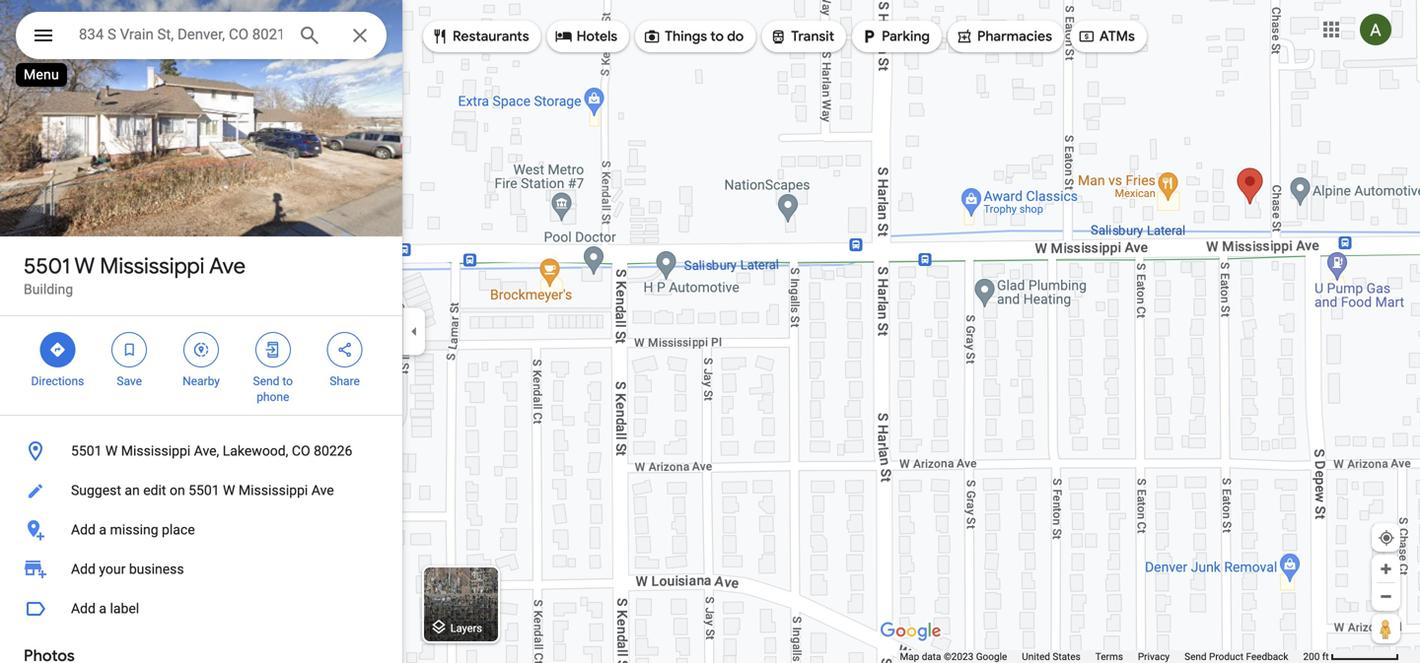 Task type: vqa. For each thing, say whether or not it's contained in the screenshot.
states
yes



Task type: describe. For each thing, give the bounding box(es) containing it.
zoom out image
[[1379, 590, 1393, 605]]

transit
[[791, 28, 834, 45]]

share
[[330, 375, 360, 389]]

add a missing place
[[71, 522, 195, 538]]

collapse side panel image
[[403, 321, 425, 343]]

directions
[[31, 375, 84, 389]]


[[956, 26, 973, 47]]

add for add your business
[[71, 562, 96, 578]]

an
[[125, 483, 140, 499]]

 restaurants
[[431, 26, 529, 47]]

building
[[24, 282, 73, 298]]

missing
[[110, 522, 158, 538]]

a for missing
[[99, 522, 107, 538]]


[[643, 26, 661, 47]]

send product feedback
[[1185, 651, 1288, 663]]

phone
[[257, 391, 289, 404]]

product
[[1209, 651, 1244, 663]]

save
[[117, 375, 142, 389]]

834 S Vrain St, Denver, CO 80219 field
[[16, 12, 387, 59]]

 parking
[[860, 26, 930, 47]]


[[769, 26, 787, 47]]

80226
[[314, 443, 352, 460]]

data
[[922, 651, 941, 663]]

ave,
[[194, 443, 219, 460]]

show your location image
[[1378, 530, 1395, 547]]

send for send product feedback
[[1185, 651, 1207, 663]]

terms
[[1095, 651, 1123, 663]]

nearby
[[182, 375, 220, 389]]

map data ©2023 google
[[900, 651, 1007, 663]]

add a label button
[[0, 590, 402, 629]]

ave inside suggest an edit on 5501 w mississippi ave button
[[311, 483, 334, 499]]

200 ft
[[1303, 651, 1329, 663]]

show street view coverage image
[[1372, 614, 1400, 644]]

suggest an edit on 5501 w mississippi ave
[[71, 483, 334, 499]]


[[555, 26, 573, 47]]

place
[[162, 522, 195, 538]]

 search field
[[16, 12, 387, 63]]

 button
[[16, 12, 71, 63]]

w for ave
[[74, 252, 95, 280]]

google account: angela cha  
(angela.cha@adept.ai) image
[[1360, 14, 1391, 45]]

privacy button
[[1138, 651, 1170, 664]]

add your business link
[[0, 550, 402, 590]]


[[860, 26, 878, 47]]

actions for 5501 w mississippi ave region
[[0, 317, 402, 415]]

to inside ' things to do'
[[710, 28, 724, 45]]

 transit
[[769, 26, 834, 47]]


[[336, 339, 354, 361]]

parking
[[882, 28, 930, 45]]

google maps element
[[0, 0, 1420, 664]]

states
[[1053, 651, 1081, 663]]



Task type: locate. For each thing, give the bounding box(es) containing it.
2 vertical spatial 5501
[[188, 483, 220, 499]]

footer containing map data ©2023 google
[[900, 651, 1303, 664]]

none field inside the 834 s vrain st, denver, co 80219 field
[[79, 23, 282, 46]]

add for add a missing place
[[71, 522, 96, 538]]

0 vertical spatial w
[[74, 252, 95, 280]]

1 horizontal spatial to
[[710, 28, 724, 45]]

pharmacies
[[977, 28, 1052, 45]]

map
[[900, 651, 919, 663]]

things
[[665, 28, 707, 45]]

do
[[727, 28, 744, 45]]

1 a from the top
[[99, 522, 107, 538]]

1 vertical spatial send
[[1185, 651, 1207, 663]]

200 ft button
[[1303, 651, 1399, 663]]

5501 w mississippi ave, lakewood, co 80226
[[71, 443, 352, 460]]

ave inside "5501 w mississippi ave building"
[[209, 252, 246, 280]]

add
[[71, 522, 96, 538], [71, 562, 96, 578], [71, 601, 96, 617]]

a left missing
[[99, 522, 107, 538]]

layers
[[450, 623, 482, 635]]

2 horizontal spatial 5501
[[188, 483, 220, 499]]

None field
[[79, 23, 282, 46]]

5501
[[24, 252, 70, 280], [71, 443, 102, 460], [188, 483, 220, 499]]

restaurants
[[453, 28, 529, 45]]

send inside button
[[1185, 651, 1207, 663]]

add a missing place button
[[0, 511, 402, 550]]

5501 inside "5501 w mississippi ave building"
[[24, 252, 70, 280]]

 hotels
[[555, 26, 617, 47]]

privacy
[[1138, 651, 1170, 663]]

0 vertical spatial send
[[253, 375, 279, 389]]

ave up 
[[209, 252, 246, 280]]

1 vertical spatial 5501
[[71, 443, 102, 460]]

2 add from the top
[[71, 562, 96, 578]]

0 horizontal spatial ave
[[209, 252, 246, 280]]


[[1078, 26, 1096, 47]]

w for ave,
[[105, 443, 118, 460]]

send product feedback button
[[1185, 651, 1288, 664]]

to
[[710, 28, 724, 45], [282, 375, 293, 389]]

co
[[292, 443, 310, 460]]

1 horizontal spatial w
[[105, 443, 118, 460]]

mississippi for ave,
[[121, 443, 191, 460]]

atms
[[1099, 28, 1135, 45]]

2 vertical spatial w
[[223, 483, 235, 499]]

2 a from the top
[[99, 601, 107, 617]]

a for label
[[99, 601, 107, 617]]

footer inside google maps element
[[900, 651, 1303, 664]]

a left 'label'
[[99, 601, 107, 617]]

to left the do
[[710, 28, 724, 45]]

ft
[[1322, 651, 1329, 663]]

add inside button
[[71, 522, 96, 538]]

w
[[74, 252, 95, 280], [105, 443, 118, 460], [223, 483, 235, 499]]

5501 w mississippi ave, lakewood, co 80226 button
[[0, 432, 402, 471]]

suggest an edit on 5501 w mississippi ave button
[[0, 471, 402, 511]]

0 horizontal spatial w
[[74, 252, 95, 280]]

200
[[1303, 651, 1320, 663]]

united states button
[[1022, 651, 1081, 664]]

1 vertical spatial add
[[71, 562, 96, 578]]

on
[[170, 483, 185, 499]]

mississippi inside suggest an edit on 5501 w mississippi ave button
[[239, 483, 308, 499]]

terms button
[[1095, 651, 1123, 664]]

ave
[[209, 252, 246, 280], [311, 483, 334, 499]]

lakewood,
[[223, 443, 288, 460]]

a inside button
[[99, 601, 107, 617]]

add inside button
[[71, 601, 96, 617]]

mississippi up 
[[100, 252, 205, 280]]

your
[[99, 562, 126, 578]]

ave down 80226
[[311, 483, 334, 499]]

send
[[253, 375, 279, 389], [1185, 651, 1207, 663]]

2 vertical spatial mississippi
[[239, 483, 308, 499]]


[[192, 339, 210, 361]]

0 vertical spatial a
[[99, 522, 107, 538]]

1 vertical spatial a
[[99, 601, 107, 617]]

1 horizontal spatial ave
[[311, 483, 334, 499]]

5501 up building
[[24, 252, 70, 280]]

united
[[1022, 651, 1050, 663]]

5501 w mississippi ave building
[[24, 252, 246, 298]]

mississippi inside "5501 w mississippi ave building"
[[100, 252, 205, 280]]

0 vertical spatial ave
[[209, 252, 246, 280]]

to inside send to phone
[[282, 375, 293, 389]]

business
[[129, 562, 184, 578]]


[[49, 339, 66, 361]]

add your business
[[71, 562, 184, 578]]

send up phone
[[253, 375, 279, 389]]

 atms
[[1078, 26, 1135, 47]]

5501 right on
[[188, 483, 220, 499]]

mississippi down lakewood,
[[239, 483, 308, 499]]

to up phone
[[282, 375, 293, 389]]

add for add a label
[[71, 601, 96, 617]]

5501 for ave
[[24, 252, 70, 280]]

send left product
[[1185, 651, 1207, 663]]

0 horizontal spatial send
[[253, 375, 279, 389]]

 things to do
[[643, 26, 744, 47]]

hotels
[[577, 28, 617, 45]]

a inside button
[[99, 522, 107, 538]]

0 vertical spatial add
[[71, 522, 96, 538]]

1 horizontal spatial send
[[1185, 651, 1207, 663]]

united states
[[1022, 651, 1081, 663]]

0 horizontal spatial to
[[282, 375, 293, 389]]

edit
[[143, 483, 166, 499]]

0 vertical spatial 5501
[[24, 252, 70, 280]]


[[264, 339, 282, 361]]

1 vertical spatial mississippi
[[121, 443, 191, 460]]

a
[[99, 522, 107, 538], [99, 601, 107, 617]]

zoom in image
[[1379, 562, 1393, 577]]


[[121, 339, 138, 361]]

footer
[[900, 651, 1303, 664]]

1 vertical spatial w
[[105, 443, 118, 460]]

feedback
[[1246, 651, 1288, 663]]

5501 for ave,
[[71, 443, 102, 460]]

mississippi up edit
[[121, 443, 191, 460]]

add left your
[[71, 562, 96, 578]]

3 add from the top
[[71, 601, 96, 617]]

send inside send to phone
[[253, 375, 279, 389]]

1 vertical spatial ave
[[311, 483, 334, 499]]

w inside "5501 w mississippi ave building"
[[74, 252, 95, 280]]

label
[[110, 601, 139, 617]]

0 vertical spatial mississippi
[[100, 252, 205, 280]]

1 add from the top
[[71, 522, 96, 538]]

suggest
[[71, 483, 121, 499]]

2 horizontal spatial w
[[223, 483, 235, 499]]

add down suggest
[[71, 522, 96, 538]]

send for send to phone
[[253, 375, 279, 389]]

5501 w mississippi ave main content
[[0, 0, 402, 664]]

0 vertical spatial to
[[710, 28, 724, 45]]

add left 'label'
[[71, 601, 96, 617]]

©2023
[[944, 651, 974, 663]]

1 vertical spatial to
[[282, 375, 293, 389]]

5501 up suggest
[[71, 443, 102, 460]]

mississippi
[[100, 252, 205, 280], [121, 443, 191, 460], [239, 483, 308, 499]]

 pharmacies
[[956, 26, 1052, 47]]


[[431, 26, 449, 47]]

1 horizontal spatial 5501
[[71, 443, 102, 460]]


[[32, 21, 55, 50]]

mississippi for ave
[[100, 252, 205, 280]]

0 horizontal spatial 5501
[[24, 252, 70, 280]]

add a label
[[71, 601, 139, 617]]

mississippi inside "5501 w mississippi ave, lakewood, co 80226" button
[[121, 443, 191, 460]]

2 vertical spatial add
[[71, 601, 96, 617]]

send to phone
[[253, 375, 293, 404]]

google
[[976, 651, 1007, 663]]



